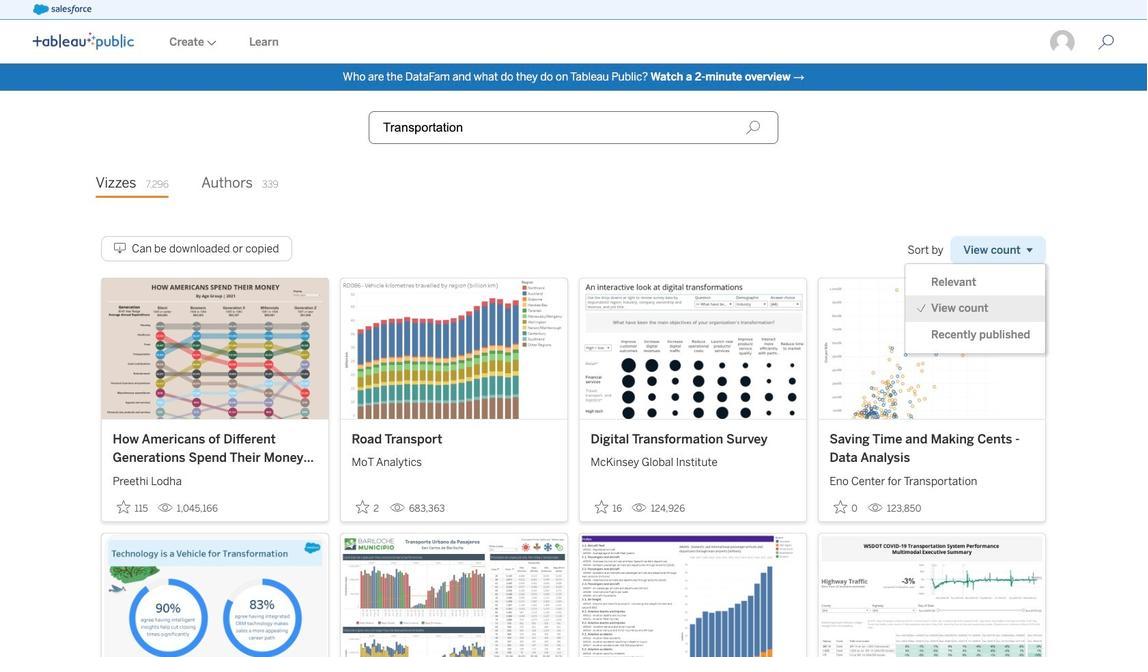 Task type: locate. For each thing, give the bounding box(es) containing it.
ruby.anderson5854 image
[[1049, 29, 1076, 56]]

2 add favorite button from the left
[[352, 496, 385, 519]]

add favorite image for 4th add favorite button from the right
[[117, 500, 130, 514]]

workbook thumbnail image
[[102, 279, 329, 419], [341, 279, 568, 419], [580, 279, 807, 419], [819, 279, 1046, 419], [102, 534, 329, 658], [341, 534, 568, 658], [580, 534, 807, 658], [819, 534, 1046, 658]]

add favorite image
[[117, 500, 130, 514], [356, 500, 370, 514], [595, 500, 609, 514], [834, 500, 848, 514]]

3 add favorite button from the left
[[591, 496, 626, 519]]

4 add favorite button from the left
[[830, 496, 863, 519]]

2 add favorite image from the left
[[356, 500, 370, 514]]

4 add favorite image from the left
[[834, 500, 848, 514]]

logo image
[[33, 32, 134, 50]]

1 add favorite button from the left
[[113, 496, 152, 519]]

3 add favorite image from the left
[[595, 500, 609, 514]]

Add Favorite button
[[113, 496, 152, 519], [352, 496, 385, 519], [591, 496, 626, 519], [830, 496, 863, 519]]

1 add favorite image from the left
[[117, 500, 130, 514]]



Task type: vqa. For each thing, say whether or not it's contained in the screenshot.
List options menu
yes



Task type: describe. For each thing, give the bounding box(es) containing it.
go to search image
[[1082, 34, 1131, 51]]

add favorite image for 2nd add favorite button from the left
[[356, 500, 370, 514]]

create image
[[204, 40, 217, 46]]

add favorite image for first add favorite button from the right
[[834, 500, 848, 514]]

salesforce logo image
[[33, 4, 91, 15]]

list options menu
[[906, 270, 1046, 348]]

Search input field
[[369, 111, 779, 144]]

search image
[[746, 120, 761, 135]]

add favorite image for second add favorite button from the right
[[595, 500, 609, 514]]



